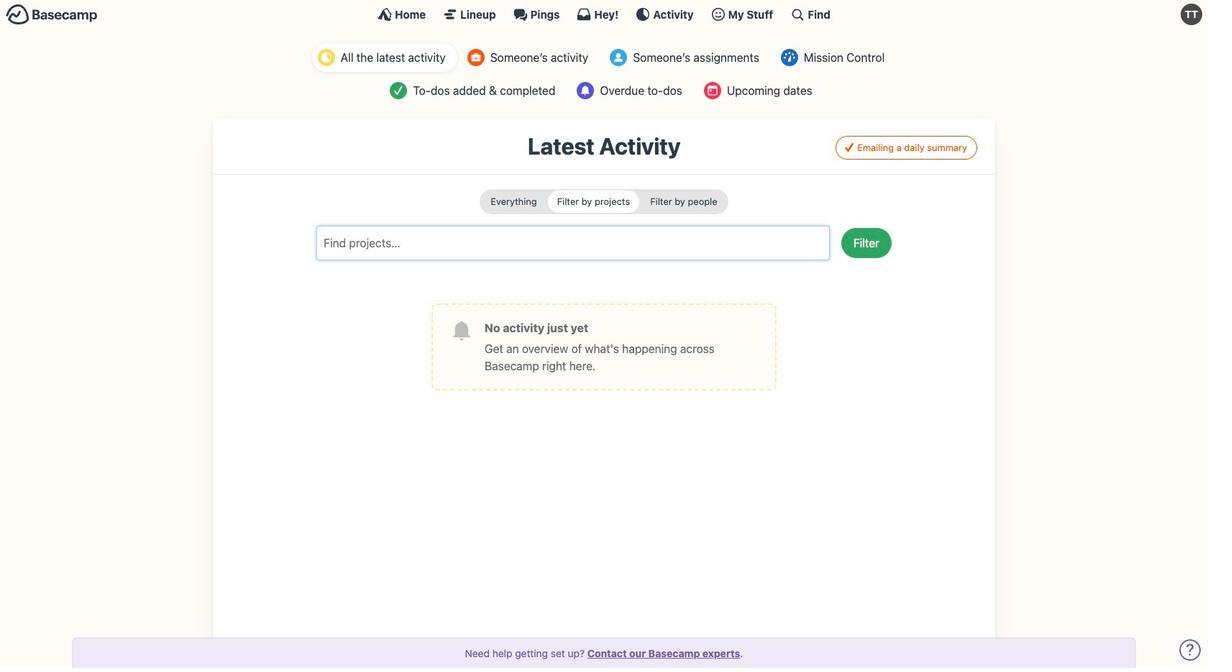 Task type: locate. For each thing, give the bounding box(es) containing it.
gauge image
[[781, 49, 798, 66]]

main element
[[0, 0, 1208, 28]]

reminder image
[[577, 82, 594, 99]]

filter activity group
[[480, 189, 728, 214]]

switch accounts image
[[6, 4, 98, 26]]

keyboard shortcut: ⌘ + / image
[[791, 7, 805, 22]]

None submit
[[481, 191, 546, 213], [548, 191, 640, 213], [641, 191, 727, 213], [481, 191, 546, 213], [548, 191, 640, 213], [641, 191, 727, 213]]

todo image
[[390, 82, 407, 99]]

Type the names of projects whose activity you'd like to see text field
[[323, 232, 800, 254]]



Task type: describe. For each thing, give the bounding box(es) containing it.
terry turtle image
[[1181, 4, 1203, 25]]

assignment image
[[610, 49, 627, 66]]

activity report image
[[318, 49, 335, 66]]

person report image
[[467, 49, 485, 66]]

event image
[[704, 82, 721, 99]]



Task type: vqa. For each thing, say whether or not it's contained in the screenshot.
the Keyboard shortcut: ⌘ + / icon
yes



